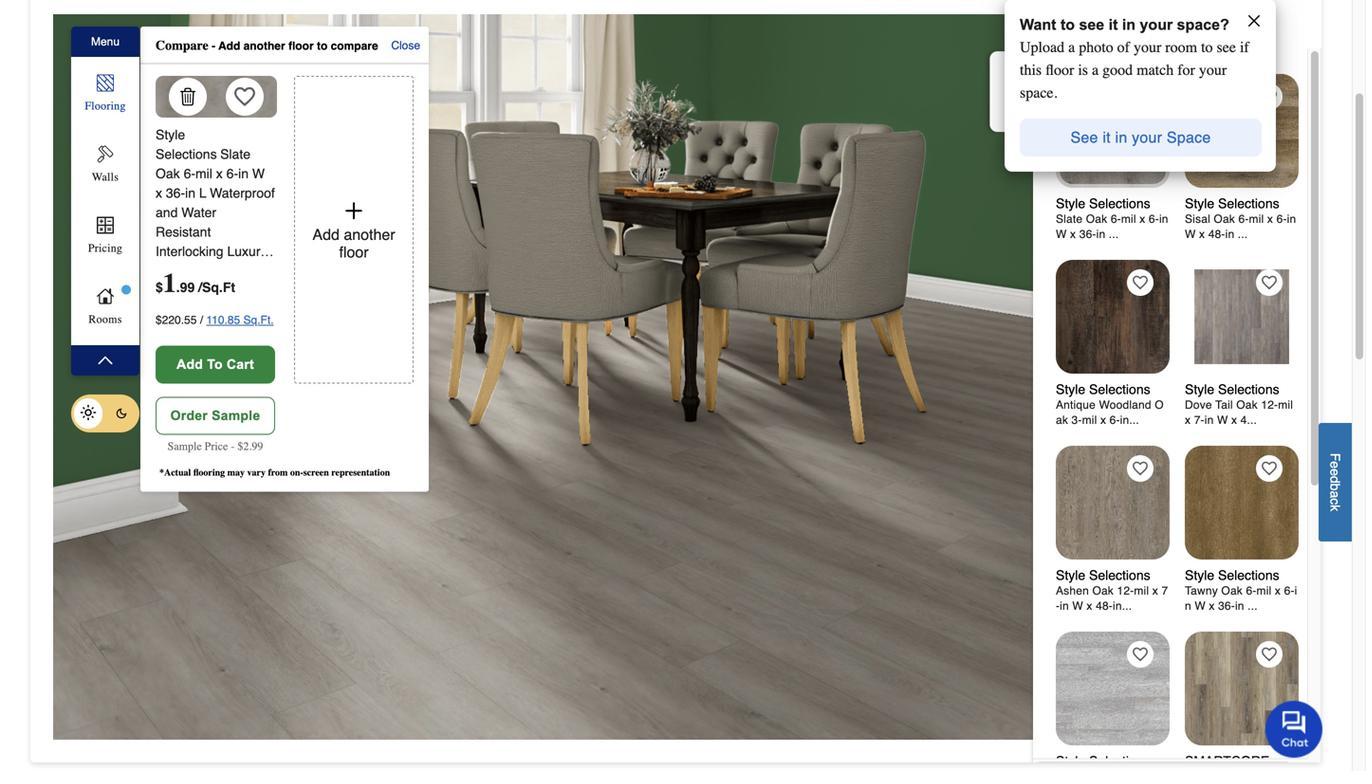 Task type: describe. For each thing, give the bounding box(es) containing it.
$ 220.55 / 110.85 sq.ft.
[[156, 314, 274, 327]]

home outlined image
[[94, 285, 117, 308]]

6- inside style selections antique woodland o ak 3-mil x 6-in...
[[1110, 414, 1121, 427]]

sisal
[[1186, 213, 1211, 226]]

0 vertical spatial r
[[1257, 157, 1275, 163]]

luxury
[[227, 244, 267, 259]]

want to see it in your space?
[[1020, 16, 1230, 33]]

if
[[1241, 38, 1250, 56]]

representation
[[332, 467, 390, 478]]

1 vertical spatial r
[[1280, 168, 1297, 174]]

smartcore button
[[1178, 622, 1307, 772]]

rooms button
[[74, 280, 137, 336]]

sq
[[198, 283, 212, 298]]

order
[[171, 409, 208, 423]]

12- inside style selections ashen oak 12-mil x 7 -in w x 48-in...
[[1118, 585, 1135, 598]]

2 vertical spatial l
[[1280, 155, 1297, 159]]

heart outline image for style selections dove tail oak 12-mil x 7-in w x 4...
[[1262, 275, 1277, 290]]

close image inside c l o s e button
[[1006, 59, 1021, 74]]

cart
[[227, 357, 254, 372]]

menu
[[91, 35, 120, 48]]

in inside style selections dove tail oak 12-mil x 7-in w x 4...
[[1205, 414, 1214, 427]]

resistant
[[156, 224, 211, 240]]

style for ashen
[[1056, 568, 1086, 583]]

oak inside style selections dove tail oak 12-mil x 7-in w x 4...
[[1237, 399, 1258, 412]]

b
[[1328, 484, 1344, 491]]

style selections antique woodland o ak 3-mil x 6-in...
[[1056, 382, 1164, 427]]

want
[[1020, 16, 1057, 33]]

add for add to cart
[[177, 357, 203, 372]]

close button
[[391, 38, 420, 53]]

antique
[[1056, 399, 1096, 412]]

order sample button
[[156, 397, 275, 435]]

similar
[[1134, 18, 1178, 33]]

compare
[[156, 38, 209, 53]]

style for dove
[[1186, 382, 1215, 397]]

space.
[[1020, 84, 1058, 102]]

selections for dove
[[1219, 382, 1280, 397]]

and
[[156, 205, 178, 220]]

tail
[[1216, 399, 1234, 412]]

l
[[199, 186, 206, 201]]

a up k
[[1328, 491, 1344, 498]]

floors
[[1182, 18, 1222, 33]]

slate inside slate oak 6-mil x 6-in w x 36-in l waterproof and water resistant interlocking luxury vinyl plank flooring (22.17-sq ft/ carton)
[[220, 147, 251, 162]]

s i m i l a r f l o o r s button
[[1254, 65, 1301, 209]]

another inside compare - add another floor to compare
[[244, 39, 285, 53]]

4...
[[1241, 414, 1258, 427]]

rooms
[[89, 313, 122, 326]]

mil inside style selections dove tail oak 12-mil x 7-in w x 4...
[[1279, 399, 1294, 412]]

0 vertical spatial i
[[1280, 132, 1297, 137]]

add to cart
[[177, 357, 254, 372]]

ft/
[[215, 283, 227, 298]]

a right is
[[1093, 61, 1099, 79]]

walls button
[[74, 138, 137, 194]]

1 horizontal spatial -
[[231, 440, 235, 453]]

selections for antique
[[1090, 382, 1151, 397]]

upload
[[1020, 38, 1065, 56]]

oak for style selections sisal oak 6-mil x 6-in w x 48-in ...
[[1214, 213, 1236, 226]]

heart outline image inside style selections button
[[1133, 647, 1148, 663]]

trash outlined image
[[176, 85, 200, 109]]

may
[[227, 467, 245, 478]]

style inside button
[[1056, 754, 1086, 769]]

style selections sisal oak 6-mil x 6-in w x 48-in ...
[[1186, 196, 1297, 241]]

smartcore
[[1186, 754, 1270, 769]]

waterproof
[[210, 186, 275, 201]]

$ for 220.55
[[156, 314, 162, 327]]

110.85
[[206, 314, 240, 327]]

36- inside slate oak 6-mil x 6-in w x 36-in l waterproof and water resistant interlocking luxury vinyl plank flooring (22.17-sq ft/ carton)
[[166, 186, 185, 201]]

style for sisal
[[1186, 196, 1215, 211]]

12- inside style selections dove tail oak 12-mil x 7-in w x 4...
[[1262, 399, 1279, 412]]

add inside compare - add another floor to compare
[[218, 39, 240, 53]]

... inside the style selections tawny oak 6-mil x 6-i n w x 36-in ...
[[1248, 600, 1258, 613]]

/
[[200, 314, 203, 327]]

order sample
[[171, 409, 260, 423]]

slate inside the style selections slate oak 6-mil x 6-in w x 36-in ...
[[1056, 213, 1083, 226]]

48- inside style selections ashen oak 12-mil x 7 -in w x 48-in...
[[1096, 600, 1113, 613]]

e up b
[[1328, 469, 1344, 476]]

a left photo
[[1069, 38, 1076, 56]]

see it in your space
[[1071, 129, 1212, 146]]

your up "room"
[[1140, 16, 1173, 33]]

style selections slate oak 6-mil x 6-in w x 36-in ...
[[1056, 196, 1169, 241]]

this
[[1020, 61, 1042, 79]]

chevron down image
[[1270, 73, 1285, 88]]

floor inside compare - add another floor to compare
[[289, 39, 314, 53]]

your right for
[[1200, 61, 1227, 79]]

style selections tawny oak 6-mil x 6-i n w x 36-in ...
[[1186, 568, 1298, 613]]

good
[[1103, 61, 1133, 79]]

another inside the add another floor
[[344, 225, 395, 243]]

walls
[[92, 170, 119, 184]]

your down similar
[[1134, 38, 1162, 56]]

3-
[[1072, 414, 1083, 427]]

water
[[182, 205, 216, 220]]

mil inside style selections sisal oak 6-mil x 6-in w x 48-in ...
[[1250, 213, 1265, 226]]

oak for style selections slate oak 6-mil x 6-in w x 36-in ...
[[1087, 213, 1108, 226]]

flooring inside slate oak 6-mil x 6-in w x 36-in l waterproof and water resistant interlocking luxury vinyl plank flooring (22.17-sq ft/ carton)
[[225, 263, 273, 279]]

... for style selections slate oak 6-mil x 6-in w x 36-in ...
[[1109, 228, 1119, 241]]

48- inside style selections sisal oak 6-mil x 6-in w x 48-in ...
[[1209, 228, 1226, 241]]

dove
[[1186, 399, 1213, 412]]

w inside style selections ashen oak 12-mil x 7 -in w x 48-in...
[[1073, 600, 1084, 613]]

from
[[268, 467, 288, 478]]

1 vertical spatial i
[[1280, 150, 1297, 155]]

style inside style selections
[[156, 127, 185, 142]]

36- inside the style selections tawny oak 6-mil x 6-i n w x 36-in ...
[[1219, 600, 1236, 613]]

selections for tawny
[[1219, 568, 1280, 583]]

w inside style selections sisal oak 6-mil x 6-in w x 48-in ...
[[1186, 228, 1196, 241]]

f e e d b a c k button
[[1319, 423, 1353, 542]]

c
[[1328, 498, 1344, 505]]

match
[[1137, 61, 1174, 79]]

c
[[1005, 82, 1022, 93]]

of
[[1118, 38, 1130, 56]]

i inside the style selections tawny oak 6-mil x 6-i n w x 36-in ...
[[1295, 585, 1298, 598]]

*actual flooring may vary from on-screen representation
[[159, 467, 390, 478]]

compare
[[331, 39, 378, 53]]

f e e d b a c k
[[1328, 453, 1344, 512]]

carton)
[[230, 283, 275, 298]]

style for slate
[[1056, 196, 1086, 211]]

w inside the style selections tawny oak 6-mil x 6-i n w x 36-in ...
[[1195, 600, 1206, 613]]

upload a photo of your room to see if this floor is a good match for your space.
[[1020, 38, 1250, 102]]

... for style selections sisal oak 6-mil x 6-in w x 48-in ...
[[1238, 228, 1249, 241]]

oak inside slate oak 6-mil x 6-in w x 36-in l waterproof and water resistant interlocking luxury vinyl plank flooring (22.17-sq ft/ carton)
[[156, 166, 180, 181]]

vary
[[247, 467, 266, 478]]

s
[[1280, 122, 1297, 132]]



Task type: vqa. For each thing, say whether or not it's contained in the screenshot.
Upload A Photo Of Your Room To See If This Floor Is A Good Match For Your Space.
yes



Task type: locate. For each thing, give the bounding box(es) containing it.
1 vertical spatial flooring
[[225, 263, 273, 279]]

0 horizontal spatial add
[[177, 357, 203, 372]]

room
[[1166, 38, 1198, 56]]

0 horizontal spatial 12-
[[1118, 585, 1135, 598]]

0 vertical spatial close image
[[1247, 13, 1262, 28]]

48-
[[1209, 228, 1226, 241], [1096, 600, 1113, 613]]

slate up 'waterproof'
[[220, 147, 251, 162]]

tawny
[[1186, 585, 1219, 598]]

heart outline image
[[1133, 461, 1148, 476], [1262, 461, 1277, 476], [1133, 647, 1148, 663], [1262, 647, 1277, 663]]

1 horizontal spatial 12-
[[1262, 399, 1279, 412]]

close image up 'if'
[[1247, 13, 1262, 28]]

style inside the style selections slate oak 6-mil x 6-in w x 36-in ...
[[1056, 196, 1086, 211]]

*actual
[[159, 467, 191, 478]]

woodland
[[1100, 399, 1152, 412]]

7
[[1162, 585, 1169, 598]]

2 vertical spatial 36-
[[1219, 600, 1236, 613]]

floor inside upload a photo of your room to see if this floor is a good match for your space.
[[1046, 61, 1075, 79]]

$ for 1
[[156, 280, 163, 295]]

1 horizontal spatial see
[[1217, 38, 1237, 56]]

sample
[[212, 409, 260, 423], [168, 440, 202, 453]]

flooring down flooring image
[[85, 99, 126, 112]]

oak inside the style selections tawny oak 6-mil x 6-i n w x 36-in ...
[[1222, 585, 1243, 598]]

2 vertical spatial i
[[1295, 585, 1298, 598]]

1 horizontal spatial f
[[1328, 453, 1344, 461]]

1 vertical spatial f
[[1328, 453, 1344, 461]]

a down m
[[1280, 159, 1297, 168]]

it right see
[[1103, 129, 1111, 146]]

see inside upload a photo of your room to see if this floor is a good match for your space.
[[1217, 38, 1237, 56]]

1 vertical spatial $
[[156, 314, 162, 327]]

selections for sisal
[[1219, 196, 1280, 211]]

w inside slate oak 6-mil x 6-in w x 36-in l waterproof and water resistant interlocking luxury vinyl plank flooring (22.17-sq ft/ carton)
[[252, 166, 265, 181]]

another right "compare" at the top left of the page
[[244, 39, 285, 53]]

heart outline image for style selections antique woodland o ak 3-mil x 6-in...
[[1133, 275, 1148, 290]]

1 horizontal spatial s
[[1257, 163, 1275, 172]]

floor down the plus icon
[[339, 243, 369, 261]]

style for antique
[[1056, 382, 1086, 397]]

style selections
[[156, 127, 217, 162], [1056, 754, 1151, 769]]

mil inside slate oak 6-mil x 6-in w x 36-in l waterproof and water resistant interlocking luxury vinyl plank flooring (22.17-sq ft/ carton)
[[196, 166, 213, 181]]

price
[[205, 440, 228, 453]]

heart outline image down compare - add another floor to compare
[[234, 86, 255, 107]]

style inside style selections ashen oak 12-mil x 7 -in w x 48-in...
[[1056, 568, 1086, 583]]

floor left compare
[[289, 39, 314, 53]]

close image up the c
[[1006, 59, 1021, 74]]

slate down see
[[1056, 213, 1083, 226]]

mil right the sisal
[[1250, 213, 1265, 226]]

1 horizontal spatial style selections
[[1056, 754, 1151, 769]]

0 vertical spatial 12-
[[1262, 399, 1279, 412]]

s inside 's i m i l a r f l o o r s'
[[1257, 163, 1275, 172]]

flooring button
[[74, 66, 137, 122]]

0 vertical spatial f
[[1257, 124, 1275, 134]]

oak for style selections ashen oak 12-mil x 7 -in w x 48-in...
[[1093, 585, 1114, 598]]

0 horizontal spatial style selections
[[156, 127, 217, 162]]

x inside style selections antique woodland o ak 3-mil x 6-in...
[[1101, 414, 1107, 427]]

... inside style selections sisal oak 6-mil x 6-in w x 48-in ...
[[1238, 228, 1249, 241]]

- right "compare" at the top left of the page
[[212, 39, 216, 53]]

to
[[207, 357, 223, 372]]

to
[[1061, 16, 1075, 33], [1202, 38, 1214, 56], [317, 39, 328, 53]]

i right tawny
[[1295, 585, 1298, 598]]

selections inside style selections ashen oak 12-mil x 7 -in w x 48-in...
[[1090, 568, 1151, 583]]

1 horizontal spatial to
[[1061, 16, 1075, 33]]

48- down the sisal
[[1209, 228, 1226, 241]]

0 vertical spatial flooring
[[85, 99, 126, 112]]

style selections inside button
[[1056, 754, 1151, 769]]

2 $ from the top
[[156, 314, 162, 327]]

2 vertical spatial floor
[[339, 243, 369, 261]]

in inside the style selections tawny oak 6-mil x 6-i n w x 36-in ...
[[1236, 600, 1245, 613]]

selections inside style selections sisal oak 6-mil x 6-in w x 48-in ...
[[1219, 196, 1280, 211]]

in... inside style selections antique woodland o ak 3-mil x 6-in...
[[1121, 414, 1140, 427]]

1 vertical spatial another
[[344, 225, 395, 243]]

flooring down luxury
[[225, 263, 273, 279]]

heart outline image inside smartcore button
[[1262, 647, 1277, 663]]

style selections ashen oak 12-mil x 7 -in w x 48-in...
[[1056, 568, 1169, 613]]

in... inside style selections ashen oak 12-mil x 7 -in w x 48-in...
[[1113, 600, 1133, 613]]

1 horizontal spatial sample
[[212, 409, 260, 423]]

selections for slate
[[1090, 196, 1151, 211]]

2 see it in your space button from the left
[[1056, 111, 1227, 164]]

0 vertical spatial floor
[[289, 39, 314, 53]]

0 vertical spatial 36-
[[166, 186, 185, 201]]

it up the of
[[1109, 16, 1119, 33]]

your left space
[[1133, 129, 1163, 146]]

in...
[[1121, 414, 1140, 427], [1113, 600, 1133, 613]]

chat invite button image
[[1266, 700, 1324, 758]]

1 horizontal spatial r
[[1280, 168, 1297, 174]]

k
[[1328, 505, 1344, 512]]

in... left n
[[1113, 600, 1133, 613]]

oak down see
[[1087, 213, 1108, 226]]

2 vertical spatial add
[[177, 357, 203, 372]]

floor
[[289, 39, 314, 53], [1046, 61, 1075, 79], [339, 243, 369, 261]]

0 vertical spatial sample
[[212, 409, 260, 423]]

estimators image
[[94, 214, 117, 237]]

w inside style selections dove tail oak 12-mil x 7-in w x 4...
[[1218, 414, 1229, 427]]

- inside compare - add another floor to compare
[[212, 39, 216, 53]]

1 vertical spatial close image
[[1006, 59, 1021, 74]]

s up style selections sisal oak 6-mil x 6-in w x 48-in ...
[[1257, 163, 1275, 172]]

0 vertical spatial 48-
[[1209, 228, 1226, 241]]

f inside 's i m i l a r f l o o r s'
[[1257, 124, 1275, 134]]

2 vertical spatial -
[[1056, 600, 1060, 613]]

1 vertical spatial -
[[231, 440, 235, 453]]

2 horizontal spatial l
[[1280, 155, 1297, 159]]

1 vertical spatial 36-
[[1080, 228, 1097, 241]]

1 $ from the top
[[156, 280, 163, 295]]

in
[[1123, 16, 1136, 33], [1116, 129, 1128, 146], [238, 166, 249, 181], [185, 186, 196, 201], [1160, 213, 1169, 226], [1288, 213, 1297, 226], [1097, 228, 1106, 241], [1226, 228, 1235, 241], [1205, 414, 1214, 427], [1060, 600, 1070, 613], [1236, 600, 1245, 613]]

0 vertical spatial l
[[1005, 93, 1022, 97]]

1 vertical spatial see
[[1217, 38, 1237, 56]]

w inside the style selections slate oak 6-mil x 6-in w x 36-in ...
[[1056, 228, 1067, 241]]

sample price - $2.99
[[168, 440, 263, 453]]

0 horizontal spatial heart outline image
[[234, 86, 255, 107]]

f left s
[[1257, 124, 1275, 134]]

c l o s e
[[1005, 82, 1022, 124]]

add inside the add another floor
[[313, 225, 340, 243]]

oak up 4...
[[1237, 399, 1258, 412]]

0 vertical spatial $
[[156, 280, 163, 295]]

space?
[[1178, 16, 1230, 33]]

7-
[[1195, 414, 1205, 427]]

0 vertical spatial it
[[1109, 16, 1119, 33]]

1 vertical spatial add
[[313, 225, 340, 243]]

chevron up image
[[96, 351, 115, 370]]

l down this
[[1005, 93, 1022, 97]]

sq.ft.
[[244, 314, 274, 327]]

flooring
[[85, 99, 126, 112], [225, 263, 273, 279]]

12- right tail at the bottom of the page
[[1262, 399, 1279, 412]]

your
[[1140, 16, 1173, 33], [1134, 38, 1162, 56], [1200, 61, 1227, 79], [1133, 129, 1163, 146]]

- right price
[[231, 440, 235, 453]]

1 horizontal spatial slate
[[1056, 213, 1083, 226]]

selections inside style selections dove tail oak 12-mil x 7-in w x 4...
[[1219, 382, 1280, 397]]

ashen
[[1056, 585, 1090, 598]]

e down the c
[[1005, 115, 1022, 124]]

style inside style selections antique woodland o ak 3-mil x 6-in...
[[1056, 382, 1086, 397]]

oak right ashen
[[1093, 585, 1114, 598]]

... inside the style selections slate oak 6-mil x 6-in w x 36-in ...
[[1109, 228, 1119, 241]]

to right the want
[[1061, 16, 1075, 33]]

2 horizontal spatial to
[[1202, 38, 1214, 56]]

add
[[218, 39, 240, 53], [313, 225, 340, 243], [177, 357, 203, 372]]

oak right tawny
[[1222, 585, 1243, 598]]

pricing button
[[74, 209, 137, 265]]

add to cart button
[[156, 346, 275, 384]]

to inside compare - add another floor to compare
[[317, 39, 328, 53]]

o
[[1005, 97, 1022, 107], [1257, 138, 1275, 148], [1257, 148, 1275, 157]]

in inside style selections ashen oak 12-mil x 7 -in w x 48-in...
[[1060, 600, 1070, 613]]

d
[[1328, 476, 1344, 484]]

oak for style selections tawny oak 6-mil x 6-i n w x 36-in ...
[[1222, 585, 1243, 598]]

2 horizontal spatial heart outline image
[[1262, 275, 1277, 290]]

0 horizontal spatial r
[[1257, 157, 1275, 163]]

1 horizontal spatial 48-
[[1209, 228, 1226, 241]]

heart outline image down style selections ashen oak 12-mil x 7 -in w x 48-in...
[[1133, 647, 1148, 663]]

floor left is
[[1046, 61, 1075, 79]]

1 vertical spatial slate
[[1056, 213, 1083, 226]]

oak inside style selections sisal oak 6-mil x 6-in w x 48-in ...
[[1214, 213, 1236, 226]]

x
[[216, 166, 223, 181], [156, 186, 162, 201], [1140, 213, 1146, 226], [1268, 213, 1274, 226], [1071, 228, 1077, 241], [1200, 228, 1206, 241], [1101, 414, 1107, 427], [1186, 414, 1191, 427], [1232, 414, 1238, 427], [1153, 585, 1159, 598], [1276, 585, 1281, 598], [1087, 600, 1093, 613], [1210, 600, 1215, 613]]

i down s
[[1280, 150, 1297, 155]]

space
[[1167, 129, 1212, 146]]

12- left 7
[[1118, 585, 1135, 598]]

$ down vinyl
[[156, 280, 163, 295]]

0 horizontal spatial close image
[[1006, 59, 1021, 74]]

s down the c
[[1005, 107, 1022, 115]]

screen
[[303, 467, 329, 478]]

style
[[156, 127, 185, 142], [1056, 196, 1086, 211], [1186, 196, 1215, 211], [1056, 382, 1086, 397], [1186, 382, 1215, 397], [1056, 568, 1086, 583], [1186, 568, 1215, 583], [1056, 754, 1086, 769]]

heart outline image down style selections sisal oak 6-mil x 6-in w x 48-in ...
[[1262, 275, 1277, 290]]

1 horizontal spatial add
[[218, 39, 240, 53]]

0 vertical spatial see
[[1080, 16, 1105, 33]]

0 vertical spatial slate
[[220, 147, 251, 162]]

l left m
[[1257, 134, 1275, 138]]

- inside style selections ashen oak 12-mil x 7 -in w x 48-in...
[[1056, 600, 1060, 613]]

0 horizontal spatial f
[[1257, 124, 1275, 134]]

a inside 's i m i l a r f l o o r s'
[[1280, 159, 1297, 168]]

1 vertical spatial style selections
[[1056, 754, 1151, 769]]

36-
[[166, 186, 185, 201], [1080, 228, 1097, 241], [1219, 600, 1236, 613]]

flooring image
[[94, 72, 117, 94]]

oak
[[156, 166, 180, 181], [1087, 213, 1108, 226], [1214, 213, 1236, 226], [1237, 399, 1258, 412], [1093, 585, 1114, 598], [1222, 585, 1243, 598]]

to inside upload a photo of your room to see if this floor is a good match for your space.
[[1202, 38, 1214, 56]]

2 horizontal spatial 36-
[[1219, 600, 1236, 613]]

add another floor
[[313, 225, 395, 261]]

mil right tawny
[[1257, 585, 1272, 598]]

pricing
[[88, 242, 123, 255]]

2 horizontal spatial add
[[313, 225, 340, 243]]

selections inside the style selections slate oak 6-mil x 6-in w x 36-in ...
[[1090, 196, 1151, 211]]

to left compare
[[317, 39, 328, 53]]

i down chevron down image
[[1280, 132, 1297, 137]]

-
[[212, 39, 216, 53], [231, 440, 235, 453], [1056, 600, 1060, 613]]

photo
[[1079, 38, 1114, 56]]

r up style selections sisal oak 6-mil x 6-in w x 48-in ...
[[1257, 157, 1275, 163]]

1 vertical spatial in...
[[1113, 600, 1133, 613]]

0 horizontal spatial sample
[[168, 440, 202, 453]]

floor inside the add another floor
[[339, 243, 369, 261]]

sample inside 'order sample' button
[[212, 409, 260, 423]]

plus image
[[343, 199, 365, 222]]

e
[[1005, 115, 1022, 124], [1328, 461, 1344, 469], [1328, 469, 1344, 476]]

close
[[391, 39, 420, 52]]

1 see it in your space button from the left
[[1020, 111, 1262, 164]]

heart outline image down the style selections tawny oak 6-mil x 6-i n w x 36-in ...
[[1262, 647, 1277, 663]]

mil up l
[[196, 166, 213, 181]]

mil down antique
[[1083, 414, 1098, 427]]

1 horizontal spatial 36-
[[1080, 228, 1097, 241]]

see up photo
[[1080, 16, 1105, 33]]

see left 'if'
[[1217, 38, 1237, 56]]

vinyl
[[156, 263, 184, 279]]

flooring
[[193, 467, 225, 478]]

0 horizontal spatial see
[[1080, 16, 1105, 33]]

0 horizontal spatial floor
[[289, 39, 314, 53]]

heart outline image left d
[[1262, 461, 1277, 476]]

selections for ashen
[[1090, 568, 1151, 583]]

mil right tail at the bottom of the page
[[1279, 399, 1294, 412]]

oak inside style selections ashen oak 12-mil x 7 -in w x 48-in...
[[1093, 585, 1114, 598]]

0 horizontal spatial -
[[212, 39, 216, 53]]

another down the plus icon
[[344, 225, 395, 243]]

1 vertical spatial it
[[1103, 129, 1111, 146]]

0 vertical spatial -
[[212, 39, 216, 53]]

oak right the sisal
[[1214, 213, 1236, 226]]

2 horizontal spatial floor
[[1046, 61, 1075, 79]]

1 horizontal spatial floor
[[339, 243, 369, 261]]

1 vertical spatial 12-
[[1118, 585, 1135, 598]]

w
[[252, 166, 265, 181], [1056, 228, 1067, 241], [1186, 228, 1196, 241], [1218, 414, 1229, 427], [1073, 600, 1084, 613], [1195, 600, 1206, 613]]

it inside see it in your space button
[[1103, 129, 1111, 146]]

$ inside the '$ 1 .99 /sq.ft'
[[156, 280, 163, 295]]

1 vertical spatial l
[[1257, 134, 1275, 138]]

heart outline image down woodland
[[1133, 461, 1148, 476]]

- down ashen
[[1056, 600, 1060, 613]]

6-
[[184, 166, 196, 181], [227, 166, 238, 181], [1111, 213, 1122, 226], [1149, 213, 1160, 226], [1239, 213, 1250, 226], [1277, 213, 1288, 226], [1110, 414, 1121, 427], [1247, 585, 1257, 598], [1285, 585, 1295, 598]]

1 horizontal spatial heart outline image
[[1133, 275, 1148, 290]]

style selections button
[[1049, 622, 1178, 772]]

selections inside button
[[1090, 754, 1151, 769]]

it
[[1109, 16, 1119, 33], [1103, 129, 1111, 146]]

$2.99
[[238, 440, 263, 453]]

is
[[1079, 61, 1089, 79]]

selections
[[156, 147, 217, 162], [1090, 196, 1151, 211], [1219, 196, 1280, 211], [1090, 382, 1151, 397], [1219, 382, 1280, 397], [1090, 568, 1151, 583], [1219, 568, 1280, 583], [1090, 754, 1151, 769]]

1 horizontal spatial l
[[1257, 134, 1275, 138]]

/sq.ft
[[199, 280, 235, 295]]

1 vertical spatial floor
[[1046, 61, 1075, 79]]

a
[[1069, 38, 1076, 56], [1093, 61, 1099, 79], [1280, 159, 1297, 168], [1328, 491, 1344, 498]]

1 horizontal spatial another
[[344, 225, 395, 243]]

0 vertical spatial style selections
[[156, 127, 217, 162]]

heart outline image
[[234, 86, 255, 107], [1133, 275, 1148, 290], [1262, 275, 1277, 290]]

1 horizontal spatial flooring
[[225, 263, 273, 279]]

in... down woodland
[[1121, 414, 1140, 427]]

m
[[1280, 137, 1297, 150]]

0 horizontal spatial l
[[1005, 93, 1022, 97]]

style for tawny
[[1186, 568, 1215, 583]]

1 vertical spatial 48-
[[1096, 600, 1113, 613]]

style inside style selections sisal oak 6-mil x 6-in w x 48-in ...
[[1186, 196, 1215, 211]]

0 vertical spatial add
[[218, 39, 240, 53]]

add another floor button
[[294, 76, 414, 384]]

compare - add another floor to compare
[[156, 38, 378, 53]]

0 vertical spatial s
[[1005, 107, 1022, 115]]

oak up and
[[156, 166, 180, 181]]

0 horizontal spatial 48-
[[1096, 600, 1113, 613]]

r down m
[[1280, 168, 1297, 174]]

0 vertical spatial in...
[[1121, 414, 1140, 427]]

close image
[[1247, 13, 1262, 28], [1006, 59, 1021, 74]]

paint image
[[94, 143, 117, 166]]

mil inside the style selections tawny oak 6-mil x 6-i n w x 36-in ...
[[1257, 585, 1272, 598]]

style inside the style selections tawny oak 6-mil x 6-i n w x 36-in ...
[[1186, 568, 1215, 583]]

c l o s e button
[[990, 51, 1036, 132]]

sample up $2.99
[[212, 409, 260, 423]]

1 vertical spatial sample
[[168, 440, 202, 453]]

l
[[1005, 93, 1022, 97], [1257, 134, 1275, 138], [1280, 155, 1297, 159]]

slate
[[220, 147, 251, 162], [1056, 213, 1083, 226]]

l down m
[[1280, 155, 1297, 159]]

on-
[[290, 467, 304, 478]]

add for add another floor
[[313, 225, 340, 243]]

48- left n
[[1096, 600, 1113, 613]]

1 vertical spatial s
[[1257, 163, 1275, 172]]

f up d
[[1328, 453, 1344, 461]]

style selections dove tail oak 12-mil x 7-in w x 4...
[[1186, 382, 1294, 427]]

to down floors
[[1202, 38, 1214, 56]]

0 horizontal spatial slate
[[220, 147, 251, 162]]

in inside button
[[1116, 129, 1128, 146]]

mil left 7
[[1135, 585, 1150, 598]]

mil left the sisal
[[1122, 213, 1137, 226]]

see
[[1071, 129, 1099, 146]]

0 horizontal spatial 36-
[[166, 186, 185, 201]]

0 horizontal spatial flooring
[[85, 99, 126, 112]]

flooring inside button
[[85, 99, 126, 112]]

2 horizontal spatial -
[[1056, 600, 1060, 613]]

add inside add to cart button
[[177, 357, 203, 372]]

e up d
[[1328, 461, 1344, 469]]

tile image
[[1056, 74, 1170, 188], [1186, 74, 1299, 188], [1056, 260, 1170, 374], [1186, 260, 1299, 374], [1056, 446, 1170, 560], [1186, 446, 1299, 560], [1056, 632, 1170, 746], [1186, 632, 1299, 746]]

plank
[[188, 263, 221, 279]]

selections inside style selections antique woodland o ak 3-mil x 6-in...
[[1090, 382, 1151, 397]]

similar floors
[[1134, 18, 1222, 33]]

sample up *actual
[[168, 440, 202, 453]]

your inside button
[[1133, 129, 1163, 146]]

heart outline image down the style selections slate oak 6-mil x 6-in w x 36-in ...
[[1133, 275, 1148, 290]]

ak
[[1056, 414, 1069, 427]]

mil inside style selections antique woodland o ak 3-mil x 6-in...
[[1083, 414, 1098, 427]]

interlocking
[[156, 244, 224, 259]]

36- inside the style selections slate oak 6-mil x 6-in w x 36-in ...
[[1080, 228, 1097, 241]]

0 horizontal spatial to
[[317, 39, 328, 53]]

mil inside style selections ashen oak 12-mil x 7 -in w x 48-in...
[[1135, 585, 1150, 598]]

n
[[1186, 600, 1192, 613]]

0 vertical spatial another
[[244, 39, 285, 53]]

r
[[1257, 157, 1275, 163], [1280, 168, 1297, 174]]

selections inside the style selections tawny oak 6-mil x 6-i n w x 36-in ...
[[1219, 568, 1280, 583]]

$ down (22.17-
[[156, 314, 162, 327]]

mil inside the style selections slate oak 6-mil x 6-in w x 36-in ...
[[1122, 213, 1137, 226]]

style inside style selections dove tail oak 12-mil x 7-in w x 4...
[[1186, 382, 1215, 397]]

mil
[[196, 166, 213, 181], [1122, 213, 1137, 226], [1250, 213, 1265, 226], [1279, 399, 1294, 412], [1083, 414, 1098, 427], [1135, 585, 1150, 598], [1257, 585, 1272, 598]]

1
[[163, 269, 176, 299]]

(22.17-
[[156, 283, 198, 298]]

1 horizontal spatial close image
[[1247, 13, 1262, 28]]

0 horizontal spatial s
[[1005, 107, 1022, 115]]

oak inside the style selections slate oak 6-mil x 6-in w x 36-in ...
[[1087, 213, 1108, 226]]

220.55
[[162, 314, 197, 327]]

see
[[1080, 16, 1105, 33], [1217, 38, 1237, 56]]

0 horizontal spatial another
[[244, 39, 285, 53]]



